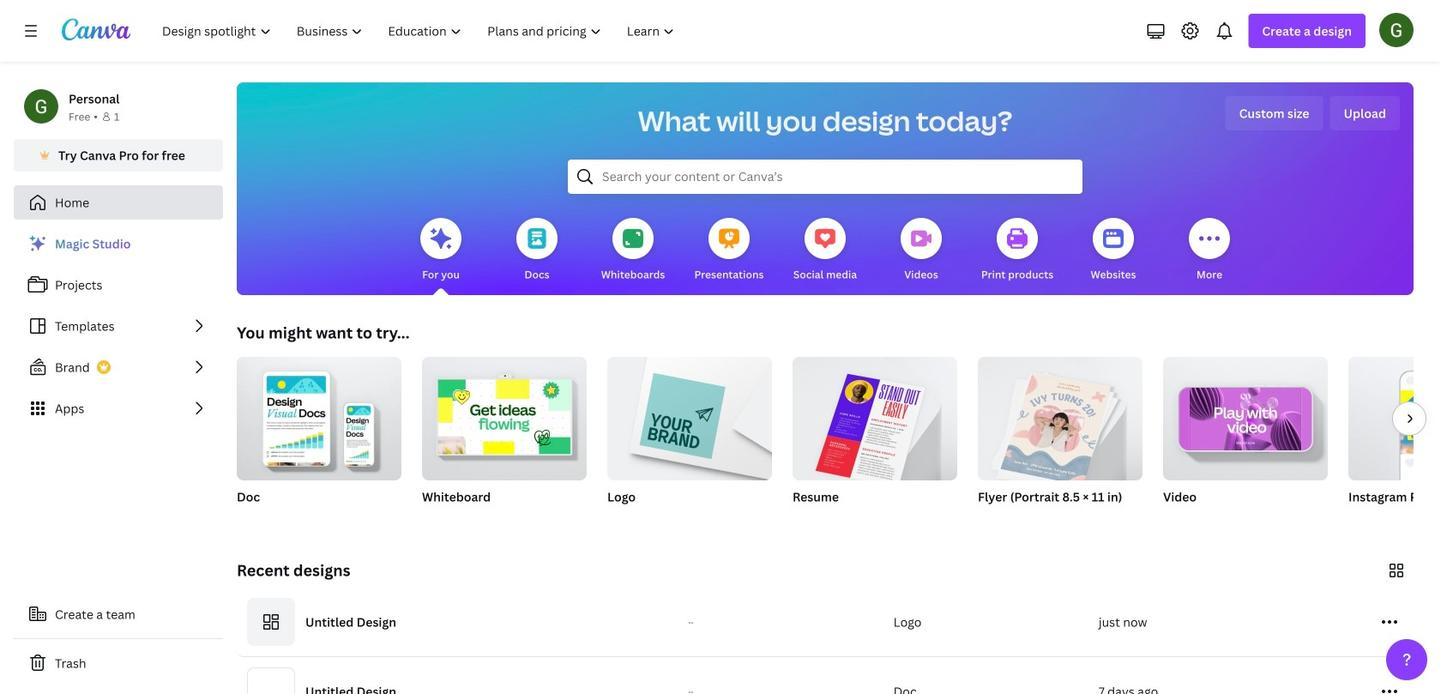Task type: describe. For each thing, give the bounding box(es) containing it.
Search search field
[[602, 160, 1049, 193]]

top level navigation element
[[151, 14, 689, 48]]



Task type: locate. For each thing, give the bounding box(es) containing it.
group
[[607, 350, 772, 527], [607, 350, 772, 480], [793, 350, 958, 527], [793, 350, 958, 488], [978, 350, 1143, 527], [978, 350, 1143, 486], [1163, 350, 1328, 527], [1163, 350, 1328, 480], [237, 357, 402, 527], [237, 357, 402, 480], [422, 357, 587, 527], [1349, 357, 1441, 527], [1349, 357, 1441, 480]]

None search field
[[568, 160, 1083, 194]]

list
[[14, 227, 223, 426]]

gary orlando image
[[1380, 13, 1414, 47]]



Task type: vqa. For each thing, say whether or not it's contained in the screenshot.
BLUE AND RED MODERN MINIMALIST HAPPY BIRTHDAY SHOWER GREETING CARD image
no



